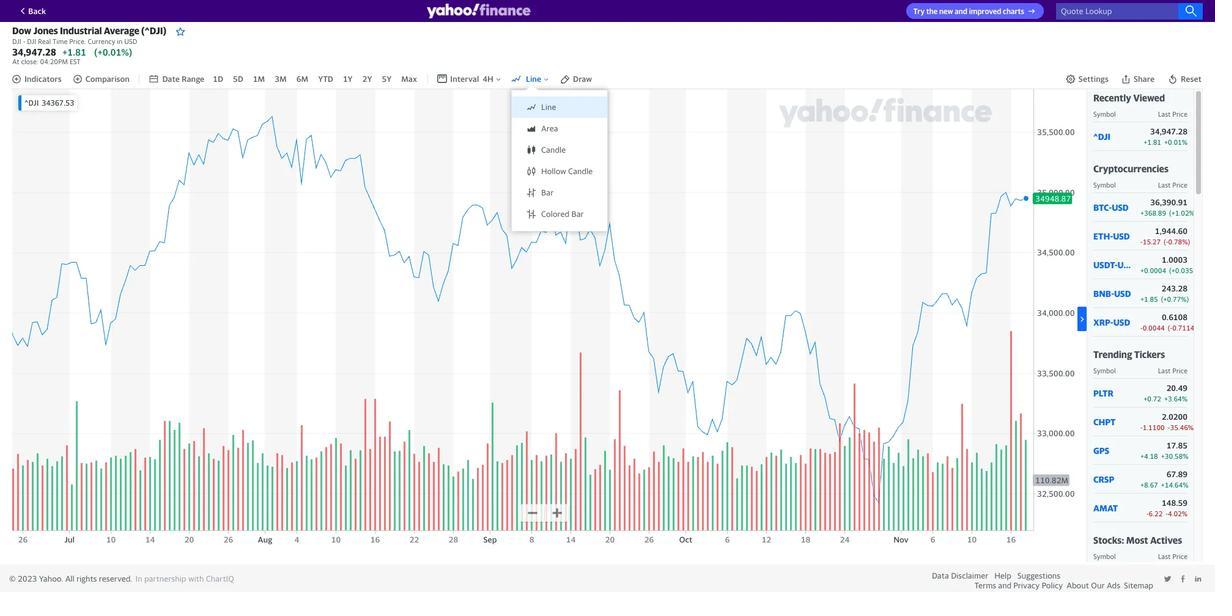 Task type: locate. For each thing, give the bounding box(es) containing it.
0.78%)
[[1169, 238, 1191, 246]]

- right "eth-usd" link
[[1141, 238, 1143, 246]]

3 symbol from the top
[[1094, 367, 1116, 375]]

^dji link
[[1094, 131, 1135, 142]]

- up tickers
[[1141, 324, 1143, 332]]

3 last price from the top
[[1159, 367, 1188, 375]]

+1.81 left +0.01%
[[1144, 138, 1162, 146]]

0 vertical spatial line
[[526, 74, 542, 84]]

symbol for cryptocurrencies
[[1094, 181, 1116, 189]]

all
[[65, 575, 74, 584]]

line button
[[512, 74, 550, 84], [512, 97, 608, 118]]

terms link
[[975, 581, 997, 591]]

0 horizontal spatial +1.81
[[62, 47, 86, 58]]

usd
[[124, 37, 137, 45], [1112, 202, 1129, 213], [1114, 231, 1131, 241], [1118, 260, 1135, 270], [1115, 289, 1132, 299], [1114, 317, 1131, 328]]

price for trending tickers
[[1173, 367, 1188, 375]]

and
[[955, 7, 968, 16], [999, 581, 1012, 591]]

symbol down recently
[[1094, 110, 1116, 118]]

xrp-usd link
[[1094, 317, 1135, 328]]

in
[[117, 37, 123, 45]]

usdt-usd link
[[1094, 260, 1135, 270]]

line button right 4h
[[512, 74, 550, 84]]

34,947.28 inside 34,947.28 +1.81 +0.01%
[[1151, 127, 1188, 137]]

settings button
[[1066, 74, 1109, 84]]

3 last from the top
[[1159, 367, 1171, 375]]

usd right in
[[124, 37, 137, 45]]

- right chpt link
[[1141, 424, 1143, 432]]

34,947.28
[[12, 47, 56, 58], [1151, 127, 1188, 137]]

colored
[[542, 209, 570, 219]]

0 vertical spatial +1.81
[[62, 47, 86, 58]]

+0.0004
[[1141, 267, 1167, 275]]

line left the 'draw' button
[[526, 74, 542, 84]]

candle button
[[512, 140, 608, 161]]

and right new
[[955, 7, 968, 16]]

1 last price from the top
[[1159, 110, 1188, 118]]

symbol down stocks:
[[1094, 553, 1116, 561]]

try the new and improved charts button
[[907, 3, 1044, 19]]

last price for cryptocurrencies
[[1159, 181, 1188, 189]]

privacy
[[1014, 581, 1040, 591]]

+0.01%
[[1165, 138, 1188, 146]]

(- inside 0.6108 -0.0044 (-0.7114%)
[[1169, 324, 1173, 332]]

and right terms
[[999, 581, 1012, 591]]

0 horizontal spatial dji
[[12, 37, 21, 45]]

^dji down indicators button
[[24, 99, 39, 108]]

- down 2.0200
[[1169, 424, 1171, 432]]

1m button
[[252, 73, 266, 85]]

suggestions link
[[1018, 571, 1061, 581]]

candle up "hollow"
[[542, 145, 566, 155]]

- right 6.22
[[1166, 510, 1169, 518]]

+1.81 down dji - dji real time price. currency in usd
[[62, 47, 86, 58]]

1 horizontal spatial dji
[[27, 37, 36, 45]]

1 vertical spatial 34,947.28
[[1151, 127, 1188, 137]]

- inside 1,944.60 -15.27 (-0.78%)
[[1141, 238, 1143, 246]]

(-
[[1164, 238, 1169, 246], [1169, 324, 1173, 332]]

bar right "colored"
[[572, 209, 584, 219]]

last for trending tickers
[[1159, 367, 1171, 375]]

eth-usd
[[1094, 231, 1131, 241]]

viewed
[[1134, 92, 1166, 103]]

stocks: most actives link
[[1094, 535, 1183, 546]]

symbol up btc- at the right top
[[1094, 181, 1116, 189]]

(- down the 0.6108
[[1169, 324, 1173, 332]]

back
[[28, 6, 46, 16]]

1 last from the top
[[1159, 110, 1171, 118]]

usdt-
[[1094, 260, 1118, 270]]

2y button
[[361, 73, 374, 85]]

recently
[[1094, 92, 1132, 103]]

symbol for trending tickers
[[1094, 367, 1116, 375]]

2023
[[18, 575, 37, 584]]

1 vertical spatial bar
[[572, 209, 584, 219]]

dji
[[12, 37, 21, 45], [27, 37, 36, 45]]

price up 36,390.91
[[1173, 181, 1188, 189]]

^dji down recently
[[1094, 131, 1111, 142]]

36,390.91 +368.89 (+1.02%)
[[1141, 198, 1198, 217]]

btc-usd
[[1094, 202, 1129, 213]]

1 horizontal spatial 34,947.28
[[1151, 127, 1188, 137]]

Quote Lookup text field
[[1057, 3, 1204, 19]]

+1.81 inside 34,947.28 +1.81 +0.01%
[[1144, 138, 1162, 146]]

tickers
[[1135, 349, 1166, 360]]

1 vertical spatial candle
[[568, 166, 593, 176]]

2 price from the top
[[1173, 181, 1188, 189]]

line button up area
[[512, 97, 608, 118]]

1m
[[253, 74, 265, 84]]

eth-usd link
[[1094, 231, 1135, 241]]

symbol
[[1094, 110, 1116, 118], [1094, 181, 1116, 189], [1094, 367, 1116, 375], [1094, 553, 1116, 561]]

^dji for ^dji
[[1094, 131, 1111, 142]]

1 vertical spatial and
[[999, 581, 1012, 591]]

at
[[12, 58, 19, 66]]

^dji inside right column 'element'
[[1094, 131, 1111, 142]]

date
[[162, 74, 180, 84]]

0 horizontal spatial candle
[[542, 145, 566, 155]]

1 vertical spatial ^dji
[[1094, 131, 1111, 142]]

last up 36,390.91
[[1159, 181, 1171, 189]]

comparison button
[[73, 74, 130, 84]]

1.1100
[[1143, 424, 1165, 432]]

1 horizontal spatial and
[[999, 581, 1012, 591]]

- up stocks: most actives link at the right of the page
[[1147, 510, 1149, 518]]

2 last price from the top
[[1159, 181, 1188, 189]]

show more image
[[1078, 315, 1087, 324]]

sitemap link
[[1125, 581, 1154, 591]]

4 last price from the top
[[1159, 553, 1188, 561]]

last price up 34,947.28 +1.81 +0.01%
[[1159, 110, 1188, 118]]

bar down "hollow"
[[542, 188, 554, 198]]

15.27
[[1143, 238, 1161, 246]]

1.0003
[[1163, 255, 1188, 265]]

usd left the +0.0004
[[1118, 260, 1135, 270]]

1 dji from the left
[[12, 37, 21, 45]]

0 vertical spatial candle
[[542, 145, 566, 155]]

0 vertical spatial 34,947.28
[[12, 47, 56, 58]]

last for cryptocurrencies
[[1159, 181, 1171, 189]]

cryptocurrencies
[[1094, 163, 1169, 174]]

usd left +1.85
[[1115, 289, 1132, 299]]

34367.53
[[42, 99, 74, 108]]

+1.85
[[1141, 296, 1159, 304]]

chpt
[[1094, 417, 1116, 427]]

candle right "hollow"
[[568, 166, 593, 176]]

(- down 1,944.60
[[1164, 238, 1169, 246]]

reset
[[1182, 74, 1202, 84]]

time
[[53, 37, 67, 45]]

4 last from the top
[[1159, 553, 1171, 561]]

last down actives
[[1159, 553, 1171, 561]]

last price for recently viewed
[[1159, 110, 1188, 118]]

charts
[[1004, 7, 1025, 16]]

try
[[914, 7, 925, 16]]

5d
[[233, 74, 243, 84]]

candle inside button
[[568, 166, 593, 176]]

price down actives
[[1173, 553, 1188, 561]]

0 horizontal spatial ^dji
[[24, 99, 39, 108]]

range
[[182, 74, 205, 84]]

0 horizontal spatial and
[[955, 7, 968, 16]]

2 last from the top
[[1159, 181, 1171, 189]]

price up 20.49
[[1173, 367, 1188, 375]]

usd up "eth-usd" link
[[1112, 202, 1129, 213]]

34,947.28 down real
[[12, 47, 56, 58]]

usd up usdt-usd
[[1114, 231, 1131, 241]]

1 price from the top
[[1173, 110, 1188, 118]]

bar inside "colored bar" button
[[572, 209, 584, 219]]

last price up 20.49
[[1159, 367, 1188, 375]]

1 vertical spatial (-
[[1169, 324, 1173, 332]]

line up area
[[542, 102, 556, 112]]

0 vertical spatial ^dji
[[24, 99, 39, 108]]

yahoo.
[[39, 575, 63, 584]]

1 horizontal spatial +1.81
[[1144, 138, 1162, 146]]

1 horizontal spatial ^dji
[[1094, 131, 1111, 142]]

5d button
[[232, 73, 245, 85]]

0 vertical spatial (-
[[1164, 238, 1169, 246]]

0 vertical spatial bar
[[542, 188, 554, 198]]

- down dow
[[23, 37, 25, 45]]

industrial
[[60, 25, 102, 36]]

- for 1,944.60
[[1141, 238, 1143, 246]]

0 vertical spatial and
[[955, 7, 968, 16]]

0.6108
[[1163, 313, 1188, 323]]

indicators button
[[12, 74, 62, 84]]

usd down bnb-usd link
[[1114, 317, 1131, 328]]

dji left real
[[27, 37, 36, 45]]

last down viewed
[[1159, 110, 1171, 118]]

bnb-usd
[[1094, 289, 1132, 299]]

bar inside bar button
[[542, 188, 554, 198]]

67.89 +8.67 +14.64%
[[1141, 470, 1189, 490]]

- for dji
[[23, 37, 25, 45]]

date range
[[162, 74, 205, 84]]

0 horizontal spatial 34,947.28
[[12, 47, 56, 58]]

dji down dow
[[12, 37, 21, 45]]

+1.81 for 34,947.28 +1.81
[[62, 47, 86, 58]]

0 horizontal spatial bar
[[542, 188, 554, 198]]

4 price from the top
[[1173, 553, 1188, 561]]

real
[[38, 37, 51, 45]]

2 symbol from the top
[[1094, 181, 1116, 189]]

symbol down trending
[[1094, 367, 1116, 375]]

- for 2.0200
[[1141, 424, 1143, 432]]

3m
[[275, 74, 287, 84]]

1 horizontal spatial candle
[[568, 166, 593, 176]]

dow jones industrial average (^dji)
[[12, 25, 166, 36]]

1 horizontal spatial bar
[[572, 209, 584, 219]]

67.89
[[1167, 470, 1188, 480]]

1 vertical spatial +1.81
[[1144, 138, 1162, 146]]

recently viewed
[[1094, 92, 1166, 103]]

20.49 +0.72 +3.64%
[[1144, 384, 1188, 403]]

last price down actives
[[1159, 553, 1188, 561]]

35.46%
[[1171, 424, 1194, 432]]

max
[[402, 74, 417, 84]]

- inside 0.6108 -0.0044 (-0.7114%)
[[1141, 324, 1143, 332]]

price
[[1173, 110, 1188, 118], [1173, 181, 1188, 189], [1173, 367, 1188, 375], [1173, 553, 1188, 561]]

0.7114%)
[[1173, 324, 1203, 332]]

last up 20.49
[[1159, 367, 1171, 375]]

bar
[[542, 188, 554, 198], [572, 209, 584, 219]]

34,947.28 up +0.01%
[[1151, 127, 1188, 137]]

(- inside 1,944.60 -15.27 (-0.78%)
[[1164, 238, 1169, 246]]

0.6108 -0.0044 (-0.7114%)
[[1141, 313, 1203, 332]]

last price up 36,390.91
[[1159, 181, 1188, 189]]

1 vertical spatial line button
[[512, 97, 608, 118]]

1 symbol from the top
[[1094, 110, 1116, 118]]

price up 34,947.28 +1.81 +0.01%
[[1173, 110, 1188, 118]]

data disclaimer link
[[932, 571, 989, 581]]

3 price from the top
[[1173, 367, 1188, 375]]

4.02%
[[1169, 510, 1188, 518]]



Task type: vqa. For each thing, say whether or not it's contained in the screenshot.
the topmost up
no



Task type: describe. For each thing, give the bounding box(es) containing it.
settings
[[1079, 74, 1109, 84]]

usd for xrp-
[[1114, 317, 1131, 328]]

follow on twitter image
[[1164, 576, 1172, 584]]

2.0200
[[1162, 412, 1188, 422]]

follow on facebook image
[[1180, 576, 1188, 584]]

©
[[9, 575, 16, 584]]

trending tickers
[[1094, 349, 1166, 360]]

last for recently viewed
[[1159, 110, 1171, 118]]

candle inside button
[[542, 145, 566, 155]]

average
[[104, 25, 139, 36]]

back button
[[12, 3, 51, 19]]

data disclaimer help suggestions terms and privacy policy about our ads sitemap
[[932, 571, 1154, 591]]

1.0003 +0.0004 (+0.0358%)
[[1141, 255, 1206, 275]]

usd for eth-
[[1114, 231, 1131, 241]]

+3.64%
[[1165, 395, 1188, 403]]

try the new and improved charts
[[914, 7, 1025, 16]]

pltr link
[[1094, 388, 1135, 399]]

hollow candle button
[[512, 161, 608, 182]]

data
[[932, 571, 949, 581]]

pltr
[[1094, 388, 1114, 399]]

jones
[[33, 25, 58, 36]]

1,944.60 -15.27 (-0.78%)
[[1141, 226, 1191, 246]]

colored bar button
[[512, 204, 608, 225]]

in
[[136, 575, 142, 584]]

date range button
[[149, 74, 205, 84]]

nav element
[[149, 73, 418, 85]]

+0.72
[[1144, 395, 1162, 403]]

est
[[70, 58, 80, 66]]

terms
[[975, 581, 997, 591]]

0 vertical spatial line button
[[512, 74, 550, 84]]

colored bar
[[542, 209, 584, 219]]

17.85
[[1167, 441, 1188, 451]]

usd for btc-
[[1112, 202, 1129, 213]]

max button
[[400, 73, 418, 85]]

interval 4h
[[451, 74, 494, 84]]

(+0.01%)
[[94, 47, 132, 58]]

help link
[[995, 571, 1012, 581]]

stocks:
[[1094, 535, 1125, 546]]

6m button
[[295, 73, 310, 85]]

bnb-
[[1094, 289, 1115, 299]]

gps
[[1094, 446, 1110, 456]]

reserved.
[[99, 575, 132, 584]]

4 symbol from the top
[[1094, 553, 1116, 561]]

(- for eth-usd
[[1164, 238, 1169, 246]]

reset button
[[1167, 73, 1204, 85]]

34,947.28 +1.81
[[12, 47, 86, 58]]

most
[[1127, 535, 1149, 546]]

eth-
[[1094, 231, 1114, 241]]

6.22
[[1149, 510, 1163, 518]]

2 dji from the left
[[27, 37, 36, 45]]

disclaimer
[[952, 571, 989, 581]]

about
[[1067, 581, 1090, 591]]

5y button
[[381, 73, 393, 85]]

draw
[[573, 74, 592, 84]]

34,947.28 for 34,947.28 +1.81
[[12, 47, 56, 58]]

usd for usdt-
[[1118, 260, 1135, 270]]

last price for trending tickers
[[1159, 367, 1188, 375]]

about our ads link
[[1067, 581, 1121, 591]]

comparison
[[85, 74, 130, 84]]

price.
[[69, 37, 86, 45]]

new
[[940, 7, 954, 16]]

crsp
[[1094, 475, 1115, 485]]

- for 0.6108
[[1141, 324, 1143, 332]]

34,947.28 for 34,947.28 +1.81 +0.01%
[[1151, 127, 1188, 137]]

search image
[[1186, 5, 1198, 17]]

© 2023 yahoo. all rights reserved. in partnership with chartiq
[[9, 575, 234, 584]]

hollow
[[542, 166, 566, 176]]

interval
[[451, 74, 479, 84]]

1y button
[[342, 73, 354, 85]]

close:
[[21, 58, 38, 66]]

148.59
[[1163, 499, 1188, 509]]

amat link
[[1094, 503, 1135, 514]]

dji - dji real time price. currency in usd
[[12, 37, 137, 45]]

20.49
[[1167, 384, 1188, 393]]

dow
[[12, 25, 31, 36]]

chart toolbar toolbar
[[12, 68, 1204, 232]]

243.28 +1.85 (+0.77%)
[[1141, 284, 1190, 304]]

243.28
[[1162, 284, 1188, 294]]

(+0.77%)
[[1162, 296, 1190, 304]]

usd for bnb-
[[1115, 289, 1132, 299]]

right column element
[[1087, 89, 1206, 593]]

help
[[995, 571, 1012, 581]]

- for 148.59
[[1147, 510, 1149, 518]]

xrp-usd
[[1094, 317, 1131, 328]]

share button
[[1120, 73, 1156, 85]]

gps link
[[1094, 446, 1135, 456]]

1 vertical spatial line
[[542, 102, 556, 112]]

^dji 34367.53
[[24, 99, 74, 108]]

+14.64%
[[1162, 482, 1189, 490]]

follow on linkedin image
[[1195, 576, 1203, 584]]

(+1.02%)
[[1170, 209, 1198, 217]]

actives
[[1151, 535, 1183, 546]]

and inside data disclaimer help suggestions terms and privacy policy about our ads sitemap
[[999, 581, 1012, 591]]

trending
[[1094, 349, 1133, 360]]

and inside button
[[955, 7, 968, 16]]

with
[[188, 575, 204, 584]]

area button
[[512, 118, 608, 140]]

symbol for recently viewed
[[1094, 110, 1116, 118]]

04:20pm
[[40, 58, 68, 66]]

148.59 -6.22 -4.02%
[[1147, 499, 1188, 518]]

(- for xrp-usd
[[1169, 324, 1173, 332]]

price for cryptocurrencies
[[1173, 181, 1188, 189]]

stocks: most actives
[[1094, 535, 1183, 546]]

^dji for ^dji 34367.53
[[24, 99, 39, 108]]

36,390.91
[[1151, 198, 1188, 207]]

yahoo finance logo image
[[427, 4, 531, 18]]

ytd
[[318, 74, 333, 84]]

+1.81 for 34,947.28 +1.81 +0.01%
[[1144, 138, 1162, 146]]

price for recently viewed
[[1173, 110, 1188, 118]]

0.0044
[[1143, 324, 1165, 332]]

2.0200 -1.1100 -35.46%
[[1141, 412, 1194, 432]]



